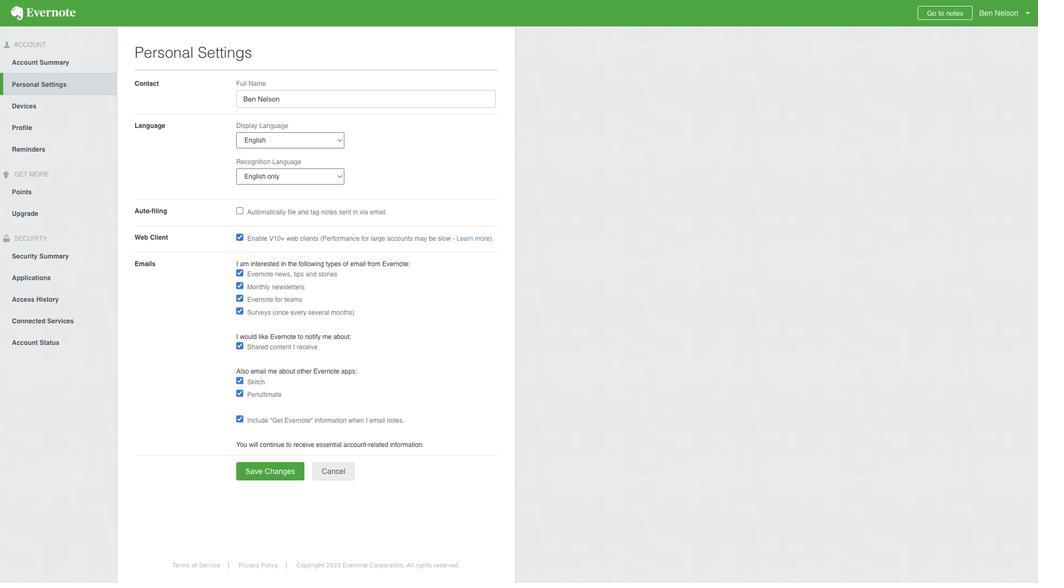 Task type: vqa. For each thing, say whether or not it's contained in the screenshot.
to within 'LINK'
yes



Task type: locate. For each thing, give the bounding box(es) containing it.
personal settings link
[[3, 73, 117, 95]]

slow
[[438, 235, 451, 243]]

0 vertical spatial personal
[[135, 44, 194, 61]]

summary up personal settings link
[[40, 59, 69, 66]]

for left large
[[361, 235, 369, 243]]

name
[[249, 80, 266, 87]]

also
[[236, 368, 249, 376]]

settings up full
[[198, 44, 252, 61]]

in left 'via'
[[353, 209, 358, 216]]

0 horizontal spatial for
[[275, 296, 283, 304]]

via
[[360, 209, 368, 216]]

monthly
[[247, 284, 270, 291]]

notes.
[[387, 417, 404, 425]]

recognition language
[[236, 158, 301, 166]]

0 horizontal spatial me
[[268, 368, 277, 376]]

security up security summary
[[12, 235, 47, 243]]

in left the
[[281, 260, 286, 268]]

am
[[240, 260, 249, 268]]

1 vertical spatial for
[[275, 296, 283, 304]]

0 vertical spatial settings
[[198, 44, 252, 61]]

and right file
[[298, 209, 309, 216]]

teams
[[284, 296, 302, 304]]

evernote up surveys
[[247, 296, 273, 304]]

corporation.
[[369, 563, 405, 570]]

1 vertical spatial of
[[191, 563, 197, 570]]

0 vertical spatial email
[[350, 260, 366, 268]]

receive down evernote"
[[293, 442, 314, 449]]

None submit
[[236, 463, 304, 481]]

2 vertical spatial account
[[12, 339, 38, 347]]

following
[[299, 260, 324, 268]]

go to notes
[[927, 9, 964, 17]]

connected
[[12, 318, 45, 325]]

receive down notify
[[297, 344, 318, 351]]

full
[[236, 80, 247, 87]]

1 horizontal spatial settings
[[198, 44, 252, 61]]

information
[[315, 417, 347, 425]]

sent
[[339, 209, 351, 216]]

account down connected
[[12, 339, 38, 347]]

for up (once
[[275, 296, 283, 304]]

security up applications
[[12, 253, 38, 260]]

of right types
[[343, 260, 348, 268]]

enable v10+ web clients (performance for large accounts may be slow - learn more ).
[[247, 235, 494, 243]]

settings up devices link
[[41, 81, 67, 89]]

1 vertical spatial personal settings
[[12, 81, 67, 89]]

account up account summary
[[12, 41, 46, 49]]

also email me about other evernote apps:
[[236, 368, 357, 376]]

i
[[236, 260, 238, 268], [236, 333, 238, 341], [293, 344, 295, 351], [366, 417, 368, 425]]

i would like evernote to notify me about:
[[236, 333, 351, 341]]

me left about
[[268, 368, 277, 376]]

of right the terms
[[191, 563, 197, 570]]

evernote
[[247, 271, 273, 278], [247, 296, 273, 304], [270, 333, 296, 341], [313, 368, 339, 376], [343, 563, 368, 570]]

tag
[[310, 209, 319, 216]]

account for account
[[12, 41, 46, 49]]

web client
[[135, 234, 168, 241]]

language
[[135, 122, 165, 130], [259, 122, 288, 130], [272, 158, 301, 166]]

0 horizontal spatial in
[[281, 260, 286, 268]]

receive
[[297, 344, 318, 351], [293, 442, 314, 449]]

news,
[[275, 271, 292, 278]]

settings
[[198, 44, 252, 61], [41, 81, 67, 89]]

1 horizontal spatial email
[[350, 260, 366, 268]]

filing
[[152, 207, 167, 215]]

Include "Get Evernote" information when I email notes. checkbox
[[236, 416, 243, 423]]

evernote link
[[0, 0, 87, 26]]

account
[[12, 41, 46, 49], [12, 59, 38, 66], [12, 339, 38, 347]]

0 vertical spatial summary
[[40, 59, 69, 66]]

1 vertical spatial personal
[[12, 81, 39, 89]]

account summary
[[12, 59, 69, 66]]

ben
[[979, 9, 993, 17]]

get more
[[12, 171, 49, 178]]

1 vertical spatial summary
[[39, 253, 69, 260]]

language right recognition
[[272, 158, 301, 166]]

other
[[297, 368, 312, 376]]

evernote up the shared content i receive
[[270, 333, 296, 341]]

personal up devices
[[12, 81, 39, 89]]

privacy
[[239, 563, 259, 570]]

auto-filing
[[135, 207, 167, 215]]

language right display
[[259, 122, 288, 130]]

1 vertical spatial account
[[12, 59, 38, 66]]

reserved.
[[434, 563, 460, 570]]

upgrade
[[12, 210, 38, 218]]

account up personal settings link
[[12, 59, 38, 66]]

0 vertical spatial account
[[12, 41, 46, 49]]

to left notify
[[298, 333, 303, 341]]

all
[[407, 563, 414, 570]]

0 vertical spatial for
[[361, 235, 369, 243]]

surveys
[[247, 309, 271, 317]]

from
[[368, 260, 381, 268]]

v10+
[[269, 235, 285, 243]]

None button
[[313, 463, 355, 481]]

email left from
[[350, 260, 366, 268]]

of
[[343, 260, 348, 268], [191, 563, 197, 570]]

language down the contact
[[135, 122, 165, 130]]

email left notes.
[[369, 417, 385, 425]]

1 vertical spatial notes
[[321, 209, 337, 216]]

0 horizontal spatial to
[[286, 442, 292, 449]]

0 vertical spatial in
[[353, 209, 358, 216]]

Shared content I receive checkbox
[[236, 343, 243, 350]]

to right continue
[[286, 442, 292, 449]]

-
[[453, 235, 455, 243]]

0 vertical spatial notes
[[946, 9, 964, 17]]

history
[[36, 296, 59, 304]]

notes right go
[[946, 9, 964, 17]]

web
[[135, 234, 148, 241]]

client
[[150, 234, 168, 241]]

1 vertical spatial receive
[[293, 442, 314, 449]]

0 horizontal spatial settings
[[41, 81, 67, 89]]

display language
[[236, 122, 288, 130]]

reminders
[[12, 146, 45, 153]]

0 horizontal spatial personal settings
[[12, 81, 67, 89]]

i down the i would like evernote to notify me about:
[[293, 344, 295, 351]]

summary up applications link
[[39, 253, 69, 260]]

surveys (once every several months)
[[247, 309, 354, 317]]

every
[[291, 309, 306, 317]]

1 horizontal spatial me
[[322, 333, 332, 341]]

go
[[927, 9, 937, 17]]

me right notify
[[322, 333, 332, 341]]

i left am
[[236, 260, 238, 268]]

apps:
[[341, 368, 357, 376]]

1 horizontal spatial to
[[298, 333, 303, 341]]

security summary link
[[0, 245, 117, 267]]

(performance
[[320, 235, 360, 243]]

like
[[259, 333, 268, 341]]

0 vertical spatial to
[[939, 9, 944, 17]]

1 horizontal spatial personal settings
[[135, 44, 252, 61]]

ben nelson
[[979, 9, 1019, 17]]

monthly newsletters
[[247, 284, 305, 291]]

account-
[[344, 442, 368, 449]]

copyright
[[297, 563, 324, 570]]

summary
[[40, 59, 69, 66], [39, 253, 69, 260]]

0 vertical spatial of
[[343, 260, 348, 268]]

more
[[475, 235, 490, 243]]

1 vertical spatial security
[[12, 253, 38, 260]]

in
[[353, 209, 358, 216], [281, 260, 286, 268]]

learn
[[457, 235, 473, 243]]

account for account summary
[[12, 59, 38, 66]]

privacy policy link
[[231, 563, 287, 570]]

1 vertical spatial email
[[251, 368, 266, 376]]

me
[[322, 333, 332, 341], [268, 368, 277, 376]]

account for account status
[[12, 339, 38, 347]]

evernote news, tips and stories
[[247, 271, 337, 278]]

personal up the contact
[[135, 44, 194, 61]]

2 horizontal spatial email
[[369, 417, 385, 425]]

0 horizontal spatial personal
[[12, 81, 39, 89]]

security for security
[[12, 235, 47, 243]]

0 vertical spatial security
[[12, 235, 47, 243]]

summary for security summary
[[39, 253, 69, 260]]

terms of service
[[172, 563, 220, 570]]

web
[[286, 235, 298, 243]]

None checkbox
[[236, 234, 243, 241]]

to right go
[[939, 9, 944, 17]]

and down following
[[306, 271, 317, 278]]

1 vertical spatial settings
[[41, 81, 67, 89]]

email up skitch
[[251, 368, 266, 376]]

1 horizontal spatial in
[[353, 209, 358, 216]]

display
[[236, 122, 258, 130]]

notes right tag
[[321, 209, 337, 216]]

1 horizontal spatial personal
[[135, 44, 194, 61]]

0 vertical spatial me
[[322, 333, 332, 341]]



Task type: describe. For each thing, give the bounding box(es) containing it.
would
[[240, 333, 257, 341]]

account status
[[12, 339, 59, 347]]

privacy policy
[[239, 563, 278, 570]]

auto-
[[135, 207, 152, 215]]

the
[[288, 260, 297, 268]]

types
[[326, 260, 341, 268]]

0 vertical spatial and
[[298, 209, 309, 216]]

learn more link
[[457, 235, 490, 243]]

interested
[[251, 260, 279, 268]]

0 horizontal spatial email
[[251, 368, 266, 376]]

tips
[[294, 271, 304, 278]]

devices
[[12, 103, 36, 110]]

0 horizontal spatial of
[[191, 563, 197, 570]]

0 vertical spatial personal settings
[[135, 44, 252, 61]]

1 vertical spatial and
[[306, 271, 317, 278]]

include "get evernote" information when i email notes.
[[247, 417, 404, 425]]

be
[[429, 235, 436, 243]]

include
[[247, 417, 268, 425]]

evernote down interested
[[247, 271, 273, 278]]

accounts
[[387, 235, 413, 243]]

full name
[[236, 80, 266, 87]]

evernote right 2023
[[343, 563, 368, 570]]

personal inside personal settings link
[[12, 81, 39, 89]]

evernote for teams
[[247, 296, 302, 304]]

Evernote news, tips and stories checkbox
[[236, 270, 243, 277]]

go to notes link
[[918, 6, 973, 20]]

more
[[29, 171, 49, 178]]

Surveys (once every several months) checkbox
[[236, 308, 243, 315]]

stories
[[318, 271, 337, 278]]

enable
[[247, 235, 268, 243]]

copyright 2023 evernote corporation. all rights reserved.
[[297, 563, 460, 570]]

Skitch checkbox
[[236, 378, 243, 385]]

clients
[[300, 235, 319, 243]]

Full Name text field
[[236, 90, 496, 108]]

policy
[[261, 563, 278, 570]]

ben nelson link
[[977, 0, 1038, 26]]

2023
[[326, 563, 341, 570]]

newsletters
[[272, 284, 305, 291]]

2 vertical spatial to
[[286, 442, 292, 449]]

connected services
[[12, 318, 74, 325]]

Penultimate checkbox
[[236, 390, 243, 397]]

Automatically file and tag notes sent in via email. checkbox
[[236, 208, 243, 215]]

reminders link
[[0, 138, 117, 160]]

0 vertical spatial receive
[[297, 344, 318, 351]]

email.
[[370, 209, 387, 216]]

profile link
[[0, 117, 117, 138]]

access history
[[12, 296, 59, 304]]

about
[[279, 368, 295, 376]]

recognition
[[236, 158, 271, 166]]

status
[[40, 339, 59, 347]]

file
[[288, 209, 296, 216]]

may
[[415, 235, 427, 243]]

Evernote for teams checkbox
[[236, 295, 243, 302]]

security for security summary
[[12, 253, 38, 260]]

account status link
[[0, 332, 117, 353]]

summary for account summary
[[40, 59, 69, 66]]

Monthly newsletters checkbox
[[236, 283, 243, 290]]

security summary
[[12, 253, 69, 260]]

"get
[[270, 417, 283, 425]]

service
[[199, 563, 220, 570]]

emails
[[135, 260, 156, 268]]

content
[[270, 344, 291, 351]]

will
[[249, 442, 258, 449]]

shared
[[247, 344, 268, 351]]

when
[[349, 417, 364, 425]]

1 horizontal spatial for
[[361, 235, 369, 243]]

2 vertical spatial email
[[369, 417, 385, 425]]

language for recognition
[[272, 158, 301, 166]]

automatically file and tag notes sent in via email.
[[247, 209, 387, 216]]

1 horizontal spatial notes
[[946, 9, 964, 17]]

connected services link
[[0, 310, 117, 332]]

1 vertical spatial to
[[298, 333, 303, 341]]

penultimate
[[247, 391, 282, 399]]

points link
[[0, 181, 117, 203]]

account summary link
[[0, 51, 117, 73]]

i am interested in the following types of email from evernote:
[[236, 260, 410, 268]]

automatically
[[247, 209, 286, 216]]

contact
[[135, 80, 159, 87]]

0 horizontal spatial notes
[[321, 209, 337, 216]]

you
[[236, 442, 247, 449]]

evernote image
[[0, 6, 87, 21]]

terms
[[172, 563, 190, 570]]

1 vertical spatial me
[[268, 368, 277, 376]]

information.
[[390, 442, 424, 449]]

2 horizontal spatial to
[[939, 9, 944, 17]]

access history link
[[0, 288, 117, 310]]

services
[[47, 318, 74, 325]]

1 vertical spatial in
[[281, 260, 286, 268]]

access
[[12, 296, 35, 304]]

evernote:
[[382, 260, 410, 268]]

upgrade link
[[0, 203, 117, 224]]

language for display
[[259, 122, 288, 130]]

notify
[[305, 333, 321, 341]]

i right when
[[366, 417, 368, 425]]

nelson
[[995, 9, 1019, 17]]

evernote right other
[[313, 368, 339, 376]]

1 horizontal spatial of
[[343, 260, 348, 268]]

terms of service link
[[164, 563, 229, 570]]

several
[[308, 309, 329, 317]]

(once
[[273, 309, 289, 317]]

i up shared content i receive checkbox
[[236, 333, 238, 341]]

rights
[[416, 563, 432, 570]]

points
[[12, 188, 32, 196]]

months)
[[331, 309, 354, 317]]



